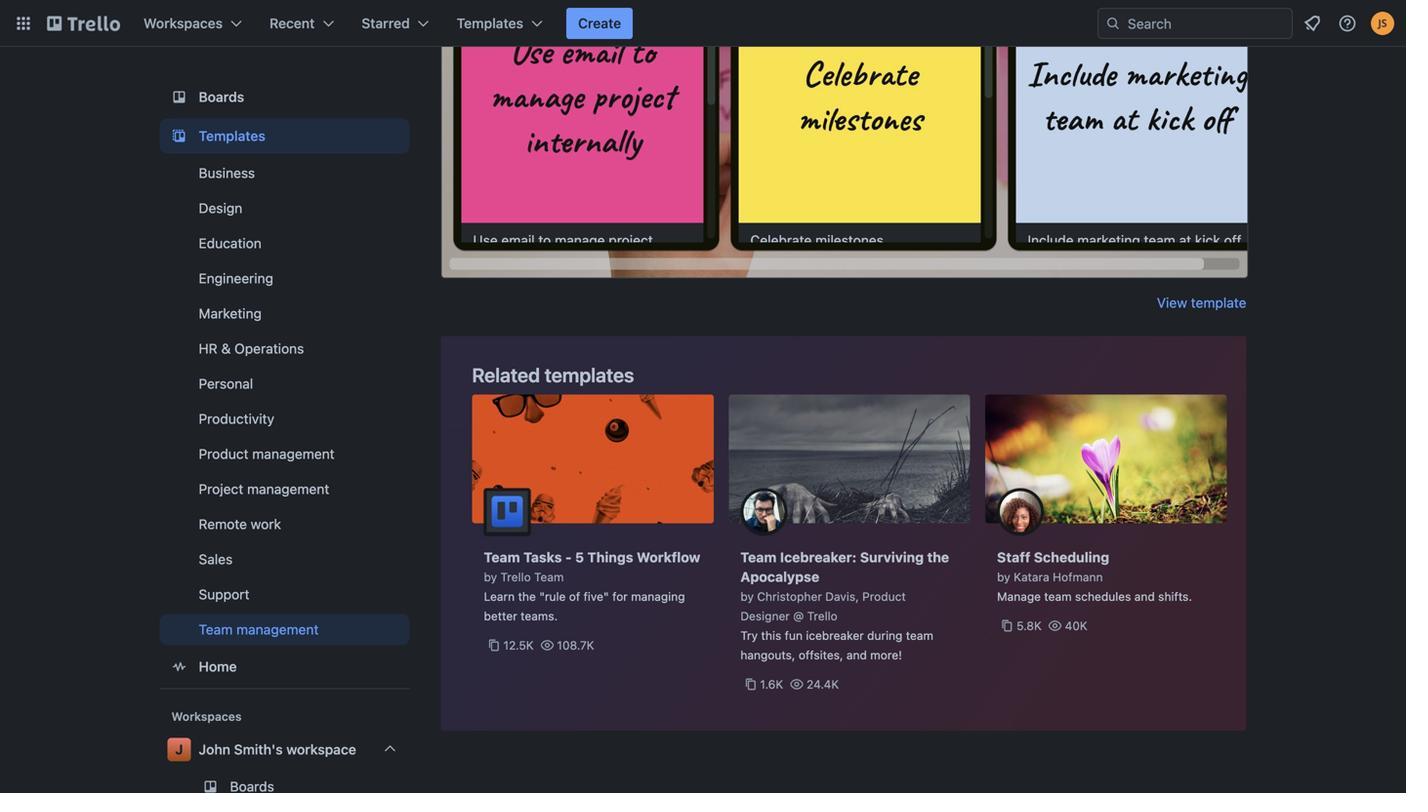 Task type: vqa. For each thing, say whether or not it's contained in the screenshot.
template
yes



Task type: locate. For each thing, give the bounding box(es) containing it.
0 horizontal spatial team
[[906, 629, 933, 643]]

personal
[[199, 376, 253, 392]]

team for team management
[[199, 622, 233, 638]]

0 horizontal spatial templates
[[199, 128, 265, 144]]

education link
[[160, 228, 410, 259]]

1 horizontal spatial team
[[1044, 590, 1072, 604]]

0 horizontal spatial and
[[847, 649, 867, 663]]

1 vertical spatial team
[[906, 629, 933, 643]]

0 vertical spatial team
[[1044, 590, 1072, 604]]

apocalypse
[[740, 569, 819, 585]]

the right surviving
[[927, 550, 949, 566]]

trello up icebreaker
[[807, 610, 838, 623]]

templates right starred dropdown button
[[457, 15, 523, 31]]

product up project
[[199, 446, 249, 462]]

fun
[[785, 629, 803, 643]]

product inside the team icebreaker: surviving the apocalypse by christopher davis, product designer @ trello try this fun icebreaker during team hangouts, offsites, and more!
[[862, 590, 906, 604]]

create
[[578, 15, 621, 31]]

management inside 'link'
[[247, 481, 329, 497]]

team down support
[[199, 622, 233, 638]]

operations
[[234, 341, 304, 357]]

team management
[[199, 622, 319, 638]]

0 vertical spatial the
[[927, 550, 949, 566]]

recent button
[[258, 8, 346, 39]]

0 vertical spatial templates
[[457, 15, 523, 31]]

0 horizontal spatial product
[[199, 446, 249, 462]]

remote work
[[199, 516, 281, 532]]

and
[[1134, 590, 1155, 604], [847, 649, 867, 663]]

managing
[[631, 590, 685, 604]]

things
[[587, 550, 633, 566]]

related
[[472, 364, 540, 387]]

team inside the team icebreaker: surviving the apocalypse by christopher davis, product designer @ trello try this fun icebreaker during team hangouts, offsites, and more!
[[740, 550, 777, 566]]

24.4k
[[807, 678, 839, 692]]

team management link
[[160, 614, 410, 646]]

management for team management
[[236, 622, 319, 638]]

workflow
[[637, 550, 700, 566]]

0 horizontal spatial by
[[484, 571, 497, 584]]

5
[[575, 550, 584, 566]]

team
[[1044, 590, 1072, 604], [906, 629, 933, 643]]

team down hofmann
[[1044, 590, 1072, 604]]

the
[[927, 550, 949, 566], [518, 590, 536, 604]]

back to home image
[[47, 8, 120, 39]]

starred
[[362, 15, 410, 31]]

sales link
[[160, 544, 410, 575]]

management down support "link"
[[236, 622, 319, 638]]

home
[[199, 659, 237, 675]]

1 horizontal spatial product
[[862, 590, 906, 604]]

staff scheduling by katara hofmann manage team schedules and shifts.
[[997, 550, 1192, 604]]

-
[[565, 550, 572, 566]]

trello
[[500, 571, 531, 584], [807, 610, 838, 623]]

work
[[251, 516, 281, 532]]

home link
[[160, 650, 410, 685]]

1 vertical spatial product
[[862, 590, 906, 604]]

the inside the team icebreaker: surviving the apocalypse by christopher davis, product designer @ trello try this fun icebreaker during team hangouts, offsites, and more!
[[927, 550, 949, 566]]

workspaces
[[144, 15, 223, 31], [171, 710, 242, 724]]

0 notifications image
[[1301, 12, 1324, 35]]

by up designer
[[740, 590, 754, 604]]

0 vertical spatial management
[[252, 446, 335, 462]]

workspaces up john
[[171, 710, 242, 724]]

2 vertical spatial management
[[236, 622, 319, 638]]

view template link
[[1157, 293, 1246, 313]]

0 horizontal spatial trello
[[500, 571, 531, 584]]

product up during
[[862, 590, 906, 604]]

trello inside team tasks - 5 things workflow by trello team learn the "rule of five" for managing better teams.
[[500, 571, 531, 584]]

workspaces up board icon
[[144, 15, 223, 31]]

40k
[[1065, 620, 1088, 633]]

1 horizontal spatial trello
[[807, 610, 838, 623]]

2 horizontal spatial by
[[997, 571, 1010, 584]]

"rule
[[539, 590, 566, 604]]

product
[[199, 446, 249, 462], [862, 590, 906, 604]]

management
[[252, 446, 335, 462], [247, 481, 329, 497], [236, 622, 319, 638]]

team icebreaker: surviving the apocalypse by christopher davis, product designer @ trello try this fun icebreaker during team hangouts, offsites, and more!
[[740, 550, 949, 663]]

view
[[1157, 295, 1187, 311]]

this
[[761, 629, 781, 643]]

1.6k
[[760, 678, 783, 692]]

board image
[[167, 85, 191, 109]]

team up apocalypse
[[740, 550, 777, 566]]

john smith (johnsmith38824343) image
[[1371, 12, 1394, 35]]

during
[[867, 629, 903, 643]]

templates up business
[[199, 128, 265, 144]]

1 horizontal spatial templates
[[457, 15, 523, 31]]

and left shifts.
[[1134, 590, 1155, 604]]

support link
[[160, 579, 410, 611]]

trello up learn
[[500, 571, 531, 584]]

1 vertical spatial the
[[518, 590, 536, 604]]

icebreaker:
[[780, 550, 857, 566]]

0 vertical spatial and
[[1134, 590, 1155, 604]]

team right during
[[906, 629, 933, 643]]

personal link
[[160, 368, 410, 400]]

by up learn
[[484, 571, 497, 584]]

tasks
[[523, 550, 562, 566]]

education
[[199, 235, 261, 251]]

5.8k
[[1017, 620, 1042, 633]]

starred button
[[350, 8, 441, 39]]

1 vertical spatial trello
[[807, 610, 838, 623]]

productivity link
[[160, 404, 410, 435]]

by inside team tasks - 5 things workflow by trello team learn the "rule of five" for managing better teams.
[[484, 571, 497, 584]]

the up teams.
[[518, 590, 536, 604]]

1 vertical spatial management
[[247, 481, 329, 497]]

search image
[[1105, 16, 1121, 31]]

management down productivity link
[[252, 446, 335, 462]]

workspaces button
[[132, 8, 254, 39]]

0 vertical spatial trello
[[500, 571, 531, 584]]

Search field
[[1121, 9, 1292, 38]]

management down product management link
[[247, 481, 329, 497]]

1 horizontal spatial and
[[1134, 590, 1155, 604]]

1 horizontal spatial the
[[927, 550, 949, 566]]

by down staff
[[997, 571, 1010, 584]]

by
[[484, 571, 497, 584], [997, 571, 1010, 584], [740, 590, 754, 604]]

template
[[1191, 295, 1246, 311]]

team inside staff scheduling by katara hofmann manage team schedules and shifts.
[[1044, 590, 1072, 604]]

0 vertical spatial workspaces
[[144, 15, 223, 31]]

team tasks - 5 things workflow by trello team learn the "rule of five" for managing better teams.
[[484, 550, 700, 623]]

0 vertical spatial product
[[199, 446, 249, 462]]

templates
[[545, 364, 634, 387]]

better
[[484, 610, 517, 623]]

shifts.
[[1158, 590, 1192, 604]]

1 vertical spatial and
[[847, 649, 867, 663]]

and down icebreaker
[[847, 649, 867, 663]]

0 horizontal spatial the
[[518, 590, 536, 604]]

1 horizontal spatial by
[[740, 590, 754, 604]]

staff
[[997, 550, 1031, 566]]

business link
[[160, 158, 410, 189]]

manage
[[997, 590, 1041, 604]]

team
[[484, 550, 520, 566], [740, 550, 777, 566], [534, 571, 564, 584], [199, 622, 233, 638]]

project
[[199, 481, 243, 497]]

by inside staff scheduling by katara hofmann manage team schedules and shifts.
[[997, 571, 1010, 584]]

108.7k
[[557, 639, 594, 653]]

team up learn
[[484, 550, 520, 566]]



Task type: describe. For each thing, give the bounding box(es) containing it.
templates link
[[160, 118, 410, 154]]

design
[[199, 200, 242, 216]]

primary element
[[0, 0, 1406, 47]]

team inside the team icebreaker: surviving the apocalypse by christopher davis, product designer @ trello try this fun icebreaker during team hangouts, offsites, and more!
[[906, 629, 933, 643]]

engineering link
[[160, 263, 410, 294]]

five"
[[584, 590, 609, 604]]

recent
[[270, 15, 315, 31]]

designer
[[740, 610, 790, 623]]

hangouts,
[[740, 649, 795, 663]]

hr
[[199, 341, 217, 357]]

team for team tasks - 5 things workflow by trello team learn the "rule of five" for managing better teams.
[[484, 550, 520, 566]]

learn
[[484, 590, 515, 604]]

john
[[199, 742, 230, 758]]

product management
[[199, 446, 335, 462]]

by inside the team icebreaker: surviving the apocalypse by christopher davis, product designer @ trello try this fun icebreaker during team hangouts, offsites, and more!
[[740, 590, 754, 604]]

smith's
[[234, 742, 283, 758]]

sales
[[199, 552, 233, 568]]

team up "rule
[[534, 571, 564, 584]]

project management
[[199, 481, 329, 497]]

of
[[569, 590, 580, 604]]

business
[[199, 165, 255, 181]]

teams.
[[521, 610, 558, 623]]

offsites,
[[799, 649, 843, 663]]

open information menu image
[[1338, 14, 1357, 33]]

boards
[[199, 89, 244, 105]]

scheduling
[[1034, 550, 1109, 566]]

home image
[[167, 655, 191, 679]]

christopher davis, product designer @ trello image
[[740, 489, 787, 536]]

schedules
[[1075, 590, 1131, 604]]

remote
[[199, 516, 247, 532]]

j
[[175, 742, 183, 758]]

related templates
[[472, 364, 634, 387]]

surviving
[[860, 550, 924, 566]]

productivity
[[199, 411, 274, 427]]

katara hofmann image
[[997, 489, 1044, 536]]

katara
[[1014, 571, 1049, 584]]

product management link
[[160, 439, 410, 470]]

design link
[[160, 193, 410, 224]]

marketing link
[[160, 298, 410, 329]]

team for team icebreaker: surviving the apocalypse by christopher davis, product designer @ trello try this fun icebreaker during team hangouts, offsites, and more!
[[740, 550, 777, 566]]

more!
[[870, 649, 902, 663]]

john smith's workspace
[[199, 742, 356, 758]]

and inside staff scheduling by katara hofmann manage team schedules and shifts.
[[1134, 590, 1155, 604]]

icebreaker
[[806, 629, 864, 643]]

templates button
[[445, 8, 555, 39]]

templates inside dropdown button
[[457, 15, 523, 31]]

hr & operations
[[199, 341, 304, 357]]

christopher
[[757, 590, 822, 604]]

template board image
[[167, 124, 191, 148]]

hofmann
[[1053, 571, 1103, 584]]

view template
[[1157, 295, 1246, 311]]

@
[[793, 610, 804, 623]]

try
[[740, 629, 758, 643]]

trello team image
[[484, 489, 531, 536]]

hr & operations link
[[160, 333, 410, 365]]

davis,
[[825, 590, 859, 604]]

create button
[[566, 8, 633, 39]]

and inside the team icebreaker: surviving the apocalypse by christopher davis, product designer @ trello try this fun icebreaker during team hangouts, offsites, and more!
[[847, 649, 867, 663]]

workspace
[[286, 742, 356, 758]]

engineering
[[199, 270, 273, 286]]

1 vertical spatial workspaces
[[171, 710, 242, 724]]

marketing
[[199, 305, 262, 322]]

project management link
[[160, 474, 410, 505]]

workspaces inside dropdown button
[[144, 15, 223, 31]]

management for project management
[[247, 481, 329, 497]]

remote work link
[[160, 509, 410, 540]]

for
[[612, 590, 628, 604]]

the inside team tasks - 5 things workflow by trello team learn the "rule of five" for managing better teams.
[[518, 590, 536, 604]]

trello inside the team icebreaker: surviving the apocalypse by christopher davis, product designer @ trello try this fun icebreaker during team hangouts, offsites, and more!
[[807, 610, 838, 623]]

12.5k
[[503, 639, 534, 653]]

1 vertical spatial templates
[[199, 128, 265, 144]]

&
[[221, 341, 231, 357]]

boards link
[[160, 79, 410, 115]]

support
[[199, 587, 249, 603]]

management for product management
[[252, 446, 335, 462]]



